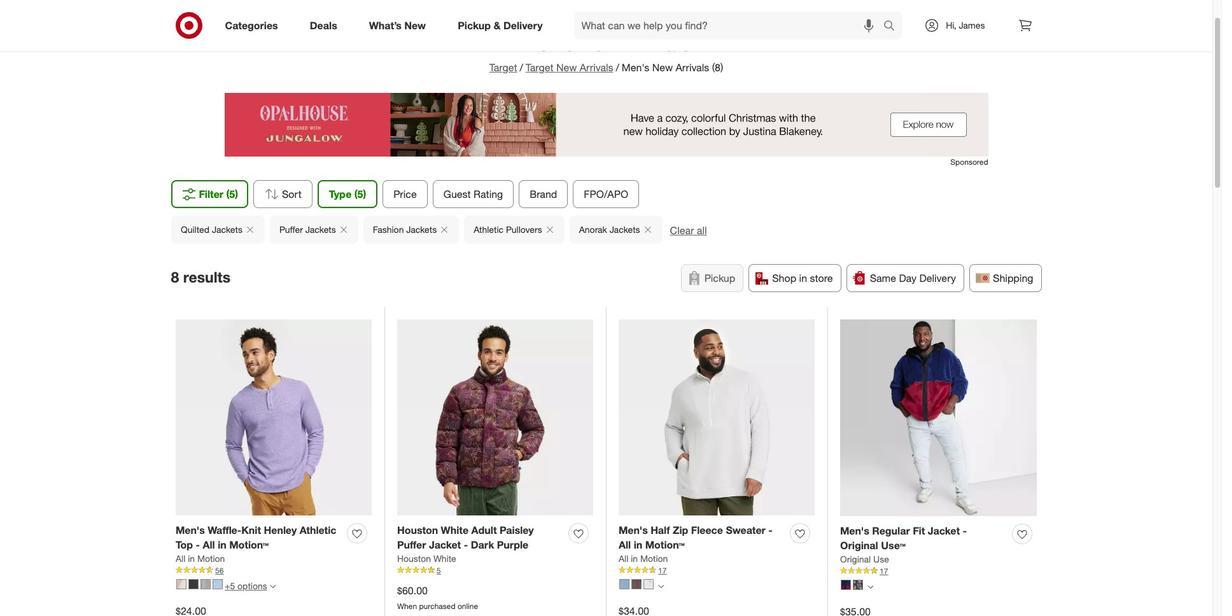 Task type: locate. For each thing, give the bounding box(es) containing it.
0 vertical spatial original
[[841, 539, 879, 552]]

what's
[[369, 19, 402, 32]]

motion up cream "image"
[[641, 553, 668, 564]]

all
[[203, 539, 215, 551], [619, 539, 631, 551], [176, 553, 186, 564], [619, 553, 629, 564]]

1 (5) from the left
[[226, 188, 238, 201]]

cream image
[[644, 580, 654, 590]]

pullovers
[[506, 224, 542, 235]]

brand
[[530, 188, 557, 201]]

fashion
[[373, 224, 404, 235]]

rating
[[474, 188, 503, 201]]

1 original from the top
[[841, 539, 879, 552]]

- right sweater
[[769, 524, 773, 537]]

1 horizontal spatial pickup
[[705, 272, 736, 285]]

1 horizontal spatial all colors element
[[868, 583, 874, 591]]

1 vertical spatial white
[[434, 553, 457, 564]]

arrivals
[[624, 32, 691, 55], [580, 61, 614, 74], [676, 61, 710, 74]]

in inside button
[[800, 272, 808, 285]]

motion for motion™
[[641, 553, 668, 564]]

1 vertical spatial athletic
[[300, 524, 337, 537]]

0 horizontal spatial puffer
[[279, 224, 303, 235]]

17 link
[[619, 565, 815, 577], [841, 566, 1038, 577]]

men's
[[522, 32, 575, 55], [622, 61, 650, 74], [176, 524, 205, 537], [619, 524, 648, 537], [841, 525, 870, 538]]

- right top
[[196, 539, 200, 551]]

1 vertical spatial houston
[[397, 553, 431, 564]]

0 vertical spatial puffer
[[279, 224, 303, 235]]

0 horizontal spatial /
[[520, 61, 523, 74]]

men's regular fit jacket - original use™ image
[[841, 320, 1038, 517], [841, 320, 1038, 517]]

/ right the target link
[[520, 61, 523, 74]]

categories
[[225, 19, 278, 32]]

all colors element
[[659, 583, 664, 590], [868, 583, 874, 591]]

2 all in motion from the left
[[619, 553, 668, 564]]

jackets inside button
[[406, 224, 437, 235]]

athletic inside men's waffle-knit henley athletic top - all in motion™
[[300, 524, 337, 537]]

jackets for puffer jackets
[[305, 224, 336, 235]]

deals
[[310, 19, 337, 32]]

jackets inside button
[[212, 224, 242, 235]]

What can we help you find? suggestions appear below search field
[[574, 11, 887, 39]]

white up 5
[[434, 553, 457, 564]]

2 (5) from the left
[[355, 188, 366, 201]]

2 houston from the top
[[397, 553, 431, 564]]

3 jackets from the left
[[406, 224, 437, 235]]

target down pickup & delivery link
[[490, 61, 517, 74]]

17 for all
[[659, 566, 667, 576]]

1 horizontal spatial puffer
[[397, 539, 426, 551]]

1 horizontal spatial (5)
[[355, 188, 366, 201]]

2 all in motion link from the left
[[619, 553, 668, 565]]

17 link for fleece
[[619, 565, 815, 577]]

0 horizontal spatial athletic
[[300, 524, 337, 537]]

1 jackets from the left
[[212, 224, 242, 235]]

1 all in motion from the left
[[176, 553, 225, 564]]

white
[[441, 524, 469, 537], [434, 553, 457, 564]]

top
[[176, 539, 193, 551]]

store
[[810, 272, 833, 285]]

men's waffle-knit henley athletic top - all in motion™
[[176, 524, 337, 551]]

all colors element for all
[[659, 583, 664, 590]]

houston up houston white
[[397, 524, 438, 537]]

shop in store button
[[749, 264, 842, 292]]

athletic pullovers button
[[464, 216, 564, 244]]

17 up all colors image at the right bottom of the page
[[659, 566, 667, 576]]

white left adult
[[441, 524, 469, 537]]

all colors element right cream "image"
[[659, 583, 664, 590]]

pickup & delivery
[[458, 19, 543, 32]]

0 horizontal spatial all in motion link
[[176, 553, 225, 565]]

use™
[[882, 539, 906, 552]]

0 horizontal spatial 17 link
[[619, 565, 815, 577]]

pickup & delivery link
[[447, 11, 559, 39]]

0 horizontal spatial all in motion
[[176, 553, 225, 564]]

- left dark
[[464, 539, 468, 551]]

black image
[[853, 580, 864, 591]]

/
[[520, 61, 523, 74], [616, 61, 620, 74]]

houston inside houston white link
[[397, 553, 431, 564]]

quilted
[[181, 224, 209, 235]]

1 horizontal spatial motion™
[[646, 539, 685, 551]]

0 horizontal spatial 17
[[659, 566, 667, 576]]

jackets for quilted jackets
[[212, 224, 242, 235]]

1 vertical spatial original
[[841, 554, 871, 565]]

in
[[800, 272, 808, 285], [218, 539, 227, 551], [634, 539, 643, 551], [188, 553, 195, 564], [631, 553, 638, 564]]

0 vertical spatial pickup
[[458, 19, 491, 32]]

17 link down men's half zip fleece sweater - all in motion™ link
[[619, 565, 815, 577]]

delivery
[[504, 19, 543, 32], [920, 272, 957, 285]]

- right fit
[[963, 525, 967, 538]]

athletic down rating at the left of the page
[[474, 224, 504, 235]]

delivery inside button
[[920, 272, 957, 285]]

(5)
[[226, 188, 238, 201], [355, 188, 366, 201]]

pickup
[[458, 19, 491, 32], [705, 272, 736, 285]]

men's inside men's waffle-knit henley athletic top - all in motion™
[[176, 524, 205, 537]]

0 horizontal spatial delivery
[[504, 19, 543, 32]]

puffer up houston white
[[397, 539, 426, 551]]

all colors element right the black image
[[868, 583, 874, 591]]

jackets down type on the left
[[305, 224, 336, 235]]

houston white adult paisley puffer jacket - dark purple image
[[397, 320, 594, 516], [397, 320, 594, 516]]

17 link down men's regular fit jacket - original use™ link
[[841, 566, 1038, 577]]

17 down use
[[880, 567, 889, 576]]

motion™ down "half"
[[646, 539, 685, 551]]

in inside men's half zip fleece sweater - all in motion™
[[634, 539, 643, 551]]

puffer down the sort on the left
[[279, 224, 303, 235]]

0 vertical spatial delivery
[[504, 19, 543, 32]]

pickup inside button
[[705, 272, 736, 285]]

1 vertical spatial jacket
[[429, 539, 461, 551]]

sort button
[[253, 180, 313, 208]]

houston
[[397, 524, 438, 537], [397, 553, 431, 564]]

1 horizontal spatial motion
[[641, 553, 668, 564]]

target right the target link
[[526, 61, 554, 74]]

all in motion link up cream "image"
[[619, 553, 668, 565]]

(5) right type on the left
[[355, 188, 366, 201]]

men's half zip fleece sweater - all in motion™ image
[[619, 320, 815, 516], [619, 320, 815, 516]]

0 horizontal spatial (5)
[[226, 188, 238, 201]]

men's waffle-knit henley athletic top - all in motion™ image
[[176, 320, 372, 516], [176, 320, 372, 516]]

0 horizontal spatial all colors element
[[659, 583, 664, 590]]

men's half zip fleece sweater - all in motion™
[[619, 524, 773, 551]]

fpo/apo
[[584, 188, 629, 201]]

sponsored
[[951, 157, 989, 167]]

1 motion from the left
[[197, 553, 225, 564]]

guest rating
[[444, 188, 503, 201]]

1 vertical spatial pickup
[[705, 272, 736, 285]]

motion™ down the knit
[[229, 539, 269, 551]]

jackets right quilted on the left top of the page
[[212, 224, 242, 235]]

houston up $60.00
[[397, 553, 431, 564]]

henley
[[264, 524, 297, 537]]

houston white adult paisley puffer jacket - dark purple link
[[397, 524, 564, 553]]

same day delivery button
[[847, 264, 965, 292]]

shop in store
[[773, 272, 833, 285]]

pickup down the all
[[705, 272, 736, 285]]

original left use
[[841, 554, 871, 565]]

pickup left &
[[458, 19, 491, 32]]

delivery right day
[[920, 272, 957, 285]]

shipping
[[994, 272, 1034, 285]]

guest rating button
[[433, 180, 514, 208]]

1 horizontal spatial jacket
[[928, 525, 960, 538]]

jacket right fit
[[928, 525, 960, 538]]

airway blue image
[[620, 580, 630, 590]]

houston for houston white adult paisley puffer jacket - dark purple
[[397, 524, 438, 537]]

motion™
[[229, 539, 269, 551], [646, 539, 685, 551]]

clear all button
[[670, 224, 707, 238]]

jackets right anorak
[[610, 224, 640, 235]]

1 vertical spatial delivery
[[920, 272, 957, 285]]

delivery for pickup & delivery
[[504, 19, 543, 32]]

delivery right &
[[504, 19, 543, 32]]

new up target new arrivals link
[[580, 32, 619, 55]]

all colors image
[[868, 585, 874, 591]]

anorak jackets button
[[570, 216, 662, 244]]

1 horizontal spatial all in motion link
[[619, 553, 668, 565]]

$60.00
[[397, 585, 428, 597]]

-
[[769, 524, 773, 537], [963, 525, 967, 538], [196, 539, 200, 551], [464, 539, 468, 551]]

men's inside men's regular fit jacket - original use™
[[841, 525, 870, 538]]

men's regular fit jacket - original use™
[[841, 525, 967, 552]]

0 horizontal spatial target
[[490, 61, 517, 74]]

0 vertical spatial white
[[441, 524, 469, 537]]

(5) right filter
[[226, 188, 238, 201]]

/ right target new arrivals link
[[616, 61, 620, 74]]

jacket
[[928, 525, 960, 538], [429, 539, 461, 551]]

1 horizontal spatial 17
[[880, 567, 889, 576]]

original use
[[841, 554, 890, 565]]

pickup button
[[681, 264, 744, 292]]

original
[[841, 539, 879, 552], [841, 554, 871, 565]]

2 jackets from the left
[[305, 224, 336, 235]]

men's for men's waffle-knit henley athletic top - all in motion™
[[176, 524, 205, 537]]

1 horizontal spatial athletic
[[474, 224, 504, 235]]

athletic inside button
[[474, 224, 504, 235]]

2 motion™ from the left
[[646, 539, 685, 551]]

when
[[397, 602, 417, 611]]

jacket inside houston white adult paisley puffer jacket - dark purple
[[429, 539, 461, 551]]

same
[[870, 272, 897, 285]]

0 vertical spatial athletic
[[474, 224, 504, 235]]

puffer inside houston white adult paisley puffer jacket - dark purple
[[397, 539, 426, 551]]

1 horizontal spatial delivery
[[920, 272, 957, 285]]

white for houston white
[[434, 553, 457, 564]]

0 horizontal spatial jacket
[[429, 539, 461, 551]]

jacket up houston white
[[429, 539, 461, 551]]

new
[[405, 19, 426, 32], [580, 32, 619, 55], [557, 61, 577, 74], [653, 61, 673, 74]]

new right what's
[[405, 19, 426, 32]]

0 horizontal spatial motion™
[[229, 539, 269, 551]]

all in motion link down top
[[176, 553, 225, 565]]

1 vertical spatial puffer
[[397, 539, 426, 551]]

houston white adult paisley puffer jacket - dark purple
[[397, 524, 534, 551]]

motion™ inside men's waffle-knit henley athletic top - all in motion™
[[229, 539, 269, 551]]

white for houston white adult paisley puffer jacket - dark purple
[[441, 524, 469, 537]]

2 motion from the left
[[641, 553, 668, 564]]

1 horizontal spatial all in motion
[[619, 553, 668, 564]]

4 jackets from the left
[[610, 224, 640, 235]]

1 horizontal spatial /
[[616, 61, 620, 74]]

sort
[[282, 188, 302, 201]]

original up original use
[[841, 539, 879, 552]]

1 houston from the top
[[397, 524, 438, 537]]

men's half zip fleece sweater - all in motion™ link
[[619, 524, 785, 553]]

1 motion™ from the left
[[229, 539, 269, 551]]

0 horizontal spatial motion
[[197, 553, 225, 564]]

motion up the "56"
[[197, 553, 225, 564]]

motion™ inside men's half zip fleece sweater - all in motion™
[[646, 539, 685, 551]]

1 horizontal spatial 17 link
[[841, 566, 1038, 577]]

pickup for pickup
[[705, 272, 736, 285]]

men's for men's regular fit jacket - original use™
[[841, 525, 870, 538]]

all in motion link
[[176, 553, 225, 565], [619, 553, 668, 565]]

1 all in motion link from the left
[[176, 553, 225, 565]]

all in motion for in
[[619, 553, 668, 564]]

purple
[[497, 539, 529, 551]]

men's inside men's half zip fleece sweater - all in motion™
[[619, 524, 648, 537]]

all in motion up cream "image"
[[619, 553, 668, 564]]

0 vertical spatial jacket
[[928, 525, 960, 538]]

all in motion down top
[[176, 553, 225, 564]]

athletic right henley
[[300, 524, 337, 537]]

houston inside houston white adult paisley puffer jacket - dark purple
[[397, 524, 438, 537]]

puffer
[[279, 224, 303, 235], [397, 539, 426, 551]]

jackets right the fashion
[[406, 224, 437, 235]]

results
[[183, 268, 231, 286]]

0 vertical spatial houston
[[397, 524, 438, 537]]

hi, james
[[947, 20, 986, 31]]

- inside houston white adult paisley puffer jacket - dark purple
[[464, 539, 468, 551]]

target link
[[490, 61, 517, 74]]

same day delivery
[[870, 272, 957, 285]]

motion
[[197, 553, 225, 564], [641, 553, 668, 564]]

(5) inside button
[[226, 188, 238, 201]]

1 horizontal spatial target
[[526, 61, 554, 74]]

white inside houston white adult paisley puffer jacket - dark purple
[[441, 524, 469, 537]]

original inside men's regular fit jacket - original use™
[[841, 539, 879, 552]]

shop
[[773, 272, 797, 285]]

anorak jackets
[[579, 224, 640, 235]]

new right the target link
[[557, 61, 577, 74]]

0 horizontal spatial pickup
[[458, 19, 491, 32]]

waffle-
[[208, 524, 242, 537]]

- inside men's regular fit jacket - original use™
[[963, 525, 967, 538]]

target
[[490, 61, 517, 74], [526, 61, 554, 74]]



Task type: vqa. For each thing, say whether or not it's contained in the screenshot.
Paisley
yes



Task type: describe. For each thing, give the bounding box(es) containing it.
$60.00 when purchased online
[[397, 585, 478, 611]]

all colors + 5 more colors image
[[270, 584, 276, 590]]

clear
[[670, 224, 694, 237]]

pickup for pickup & delivery
[[458, 19, 491, 32]]

advertisement region
[[225, 93, 989, 157]]

dark blue image
[[841, 580, 852, 591]]

black onyx image
[[189, 580, 199, 590]]

+5 options
[[225, 581, 267, 592]]

categories link
[[214, 11, 294, 39]]

motion for in
[[197, 553, 225, 564]]

+5
[[225, 581, 235, 592]]

day
[[900, 272, 917, 285]]

shipping button
[[970, 264, 1042, 292]]

filter (5)
[[199, 188, 238, 201]]

(5) for type (5)
[[355, 188, 366, 201]]

all in motion for all
[[176, 553, 225, 564]]

blue image
[[213, 580, 223, 590]]

men's new arrivals target / target new arrivals / men's new arrivals (8)
[[490, 32, 724, 74]]

search button
[[878, 11, 909, 42]]

zip
[[673, 524, 689, 537]]

quilted jackets button
[[171, 216, 265, 244]]

knit
[[242, 524, 261, 537]]

fit
[[913, 525, 926, 538]]

pink image
[[176, 580, 187, 590]]

+5 options button
[[171, 576, 281, 597]]

all inside men's half zip fleece sweater - all in motion™
[[619, 539, 631, 551]]

jackets for fashion jackets
[[406, 224, 437, 235]]

jackets for anorak jackets
[[610, 224, 640, 235]]

2 original from the top
[[841, 554, 871, 565]]

men's for men's half zip fleece sweater - all in motion™
[[619, 524, 648, 537]]

8
[[171, 268, 179, 286]]

what's new
[[369, 19, 426, 32]]

all in motion link for all
[[176, 553, 225, 565]]

5 link
[[397, 565, 594, 577]]

2 target from the left
[[526, 61, 554, 74]]

what's new link
[[358, 11, 442, 39]]

purchased
[[419, 602, 456, 611]]

(8)
[[712, 61, 724, 74]]

sweater
[[726, 524, 766, 537]]

1 / from the left
[[520, 61, 523, 74]]

all colors + 5 more colors element
[[270, 583, 276, 590]]

all colors element for use™
[[868, 583, 874, 591]]

gray image
[[201, 580, 211, 590]]

all
[[697, 224, 707, 237]]

dark
[[471, 539, 494, 551]]

use
[[874, 554, 890, 565]]

price button
[[383, 180, 428, 208]]

adult
[[472, 524, 497, 537]]

in inside men's waffle-knit henley athletic top - all in motion™
[[218, 539, 227, 551]]

all colors image
[[659, 584, 664, 590]]

guest
[[444, 188, 471, 201]]

fashion jackets
[[373, 224, 437, 235]]

1 target from the left
[[490, 61, 517, 74]]

(5) for filter (5)
[[226, 188, 238, 201]]

filter
[[199, 188, 224, 201]]

original use link
[[841, 553, 890, 566]]

5
[[437, 566, 441, 576]]

type
[[329, 188, 352, 201]]

puffer jackets button
[[270, 216, 358, 244]]

filter (5) button
[[171, 180, 248, 208]]

houston for houston white
[[397, 553, 431, 564]]

quilted jackets
[[181, 224, 242, 235]]

houston white
[[397, 553, 457, 564]]

type (5)
[[329, 188, 366, 201]]

price
[[394, 188, 417, 201]]

men's regular fit jacket - original use™ link
[[841, 524, 1008, 553]]

houston white link
[[397, 553, 457, 565]]

fpo/apo button
[[573, 180, 640, 208]]

men's waffle-knit henley athletic top - all in motion™ link
[[176, 524, 342, 553]]

all inside men's waffle-knit henley athletic top - all in motion™
[[203, 539, 215, 551]]

&
[[494, 19, 501, 32]]

puffer inside button
[[279, 224, 303, 235]]

- inside men's half zip fleece sweater - all in motion™
[[769, 524, 773, 537]]

puffer jackets
[[279, 224, 336, 235]]

deals link
[[299, 11, 353, 39]]

regular
[[873, 525, 911, 538]]

athletic pullovers
[[474, 224, 542, 235]]

half
[[651, 524, 670, 537]]

new left (8)
[[653, 61, 673, 74]]

fleece
[[692, 524, 724, 537]]

brown image
[[632, 580, 642, 590]]

clear all
[[670, 224, 707, 237]]

online
[[458, 602, 478, 611]]

17 for use™
[[880, 567, 889, 576]]

anorak
[[579, 224, 607, 235]]

paisley
[[500, 524, 534, 537]]

17 link for jacket
[[841, 566, 1038, 577]]

8 results
[[171, 268, 231, 286]]

james
[[959, 20, 986, 31]]

fashion jackets button
[[363, 216, 459, 244]]

brand button
[[519, 180, 568, 208]]

target new arrivals link
[[526, 61, 614, 74]]

56 link
[[176, 565, 372, 577]]

jacket inside men's regular fit jacket - original use™
[[928, 525, 960, 538]]

- inside men's waffle-knit henley athletic top - all in motion™
[[196, 539, 200, 551]]

hi,
[[947, 20, 957, 31]]

delivery for same day delivery
[[920, 272, 957, 285]]

options
[[238, 581, 267, 592]]

all in motion link for in
[[619, 553, 668, 565]]

2 / from the left
[[616, 61, 620, 74]]

search
[[878, 20, 909, 33]]



